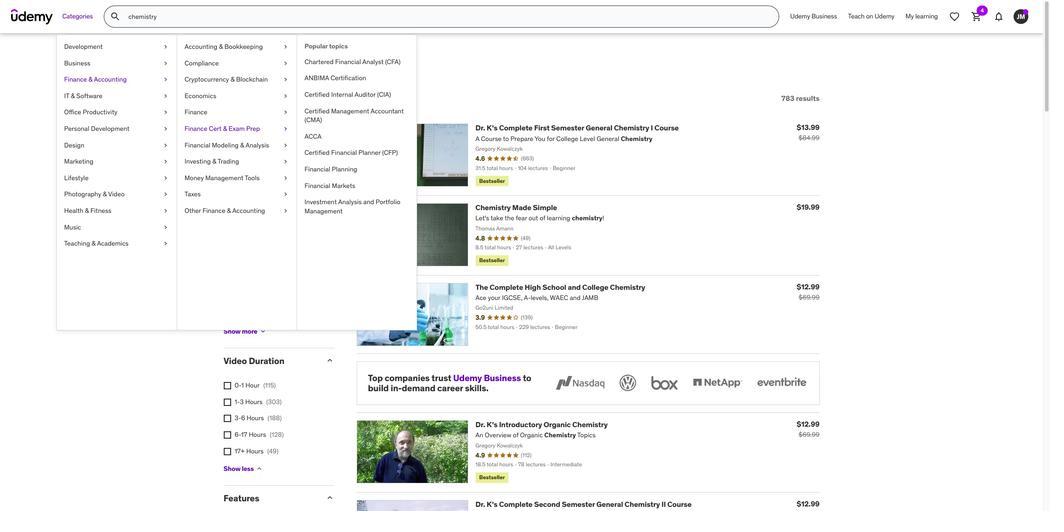 Task type: locate. For each thing, give the bounding box(es) containing it.
xsmall image for accounting & bookkeeping
[[282, 42, 289, 51]]

economics
[[185, 92, 216, 100]]

0 vertical spatial analysis
[[246, 141, 269, 149]]

1 horizontal spatial 783
[[781, 94, 795, 103]]

k's for dr. k's introductory organic chemistry
[[487, 420, 498, 430]]

up left (571)
[[285, 206, 292, 215]]

xsmall image inside taxes "link"
[[282, 190, 289, 199]]

xsmall image for business
[[162, 59, 169, 68]]

business up finance & accounting at the left of the page
[[64, 59, 90, 67]]

show inside button
[[224, 328, 241, 336]]

results inside status
[[796, 94, 820, 103]]

management
[[331, 107, 369, 115], [205, 174, 243, 182], [305, 207, 343, 215]]

financial
[[335, 58, 361, 66], [185, 141, 210, 149], [331, 149, 357, 157], [305, 165, 330, 173], [305, 182, 330, 190]]

companies
[[385, 373, 430, 384]]

& for health & fitness
[[85, 207, 89, 215]]

dr. k's introductory organic chemistry
[[475, 420, 608, 430]]

course right i
[[655, 123, 679, 133]]

2 dr. from the top
[[475, 420, 485, 430]]

certified down anbima in the top left of the page
[[305, 90, 330, 99]]

xsmall image inside health & fitness link
[[162, 207, 169, 216]]

& right 4.5
[[279, 157, 283, 165]]

xsmall image inside music link
[[162, 223, 169, 232]]

0 vertical spatial course
[[655, 123, 679, 133]]

xsmall image inside the money management tools link
[[282, 174, 289, 183]]

netapp image
[[691, 373, 744, 393]]

management for accountant
[[331, 107, 369, 115]]

xsmall image
[[282, 42, 289, 51], [162, 75, 169, 84], [282, 75, 289, 84], [162, 108, 169, 117], [282, 141, 289, 150], [282, 157, 289, 166], [162, 207, 169, 216], [282, 207, 289, 216], [162, 223, 169, 232], [224, 293, 231, 301], [259, 328, 267, 336], [224, 383, 231, 390], [224, 415, 231, 423], [256, 466, 263, 473]]

& up fitness
[[103, 190, 107, 199]]

show more
[[224, 328, 257, 336]]

other
[[185, 207, 201, 215]]

xsmall image inside design link
[[162, 141, 169, 150]]

k's
[[487, 123, 498, 133], [487, 420, 498, 430], [487, 500, 498, 509]]

certified for certified financial planner (cfp)
[[305, 149, 330, 157]]

chemistry left i
[[614, 123, 649, 133]]

show left more
[[224, 328, 241, 336]]

certified management accountant (cma)
[[305, 107, 404, 124]]

xsmall image inside cryptocurrency & blockchain link
[[282, 75, 289, 84]]

0 vertical spatial management
[[331, 107, 369, 115]]

it & software link
[[57, 88, 177, 104]]

6
[[241, 414, 245, 423]]

finance link
[[177, 104, 297, 121]]

photography & video link
[[57, 187, 177, 203]]

0 vertical spatial $12.99 $69.99
[[797, 282, 820, 302]]

management inside certified management accountant (cma)
[[331, 107, 369, 115]]

show more button
[[224, 323, 267, 341]]

0 horizontal spatial accounting
[[94, 75, 127, 84]]

chemistry left ii
[[625, 500, 660, 509]]

certified for certified internal auditor (cia)
[[305, 90, 330, 99]]

& right the "3.5"
[[279, 190, 283, 198]]

music
[[64, 223, 81, 231]]

course for dr. k's complete second semester general chemistry ii course
[[667, 500, 692, 509]]

0 vertical spatial $69.99
[[799, 293, 820, 302]]

xsmall image inside financial modeling & analysis link
[[282, 141, 289, 150]]

finance inside 'link'
[[185, 125, 207, 133]]

xsmall image for teaching & academics
[[162, 240, 169, 249]]

1 vertical spatial show
[[224, 465, 241, 473]]

results up "$13.99"
[[796, 94, 820, 103]]

certified down acca
[[305, 149, 330, 157]]

xsmall image inside show less button
[[256, 466, 263, 473]]

course for dr. k's complete first semester general chemistry i course
[[655, 123, 679, 133]]

xsmall image inside office productivity link
[[162, 108, 169, 117]]

chartered financial analyst (cfa) link
[[297, 54, 417, 70]]

& for teaching & academics
[[92, 240, 96, 248]]

and inside the investment analysis and portfolio management
[[363, 198, 374, 206]]

up for 4.0 & up
[[285, 173, 292, 182]]

hours right 3
[[245, 398, 263, 406]]

duration
[[249, 356, 284, 367]]

2 k's from the top
[[487, 420, 498, 430]]

fitness
[[90, 207, 111, 215]]

xsmall image for other finance & accounting
[[282, 207, 289, 216]]

2 $69.99 from the top
[[799, 431, 820, 439]]

783 results for "chemistry"
[[224, 54, 411, 73]]

finance
[[64, 75, 87, 84], [185, 108, 207, 116], [185, 125, 207, 133], [203, 207, 225, 215]]

business left to
[[484, 373, 521, 384]]

1 vertical spatial results
[[796, 94, 820, 103]]

0 vertical spatial certified
[[305, 90, 330, 99]]

health
[[64, 207, 83, 215]]

ratings
[[224, 131, 255, 142]]

my learning
[[906, 12, 938, 20]]

1 vertical spatial general
[[596, 500, 623, 509]]

up left (464)
[[285, 173, 292, 182]]

1 vertical spatial $12.99
[[797, 420, 820, 429]]

management inside the investment analysis and portfolio management
[[305, 207, 343, 215]]

show left less
[[224, 465, 241, 473]]

1 horizontal spatial analysis
[[338, 198, 362, 206]]

money
[[185, 174, 204, 182]]

submit search image
[[110, 11, 121, 22]]

show less
[[224, 465, 254, 473]]

2 $12.99 $69.99 from the top
[[797, 420, 820, 439]]

accounting up compliance
[[185, 42, 217, 51]]

& left trading
[[212, 157, 216, 166]]

finance cert & exam prep element
[[297, 35, 417, 330]]

xsmall image inside the development link
[[162, 42, 169, 51]]

development down categories dropdown button
[[64, 42, 103, 51]]

xsmall image inside other finance & accounting link
[[282, 207, 289, 216]]

0 vertical spatial $12.99
[[797, 282, 820, 291]]

2 horizontal spatial business
[[812, 12, 837, 20]]

3 $12.99 from the top
[[797, 500, 820, 509]]

2 vertical spatial k's
[[487, 500, 498, 509]]

xsmall image inside finance cert & exam prep 'link'
[[282, 125, 289, 134]]

0 horizontal spatial analysis
[[246, 141, 269, 149]]

3 certified from the top
[[305, 149, 330, 157]]

3-6 hours (188)
[[235, 414, 282, 423]]

financial up financial markets
[[305, 165, 330, 173]]

general for second
[[596, 500, 623, 509]]

& left bookkeeping
[[219, 42, 223, 51]]

certified inside certified financial planner (cfp) link
[[305, 149, 330, 157]]

office productivity link
[[57, 104, 177, 121]]

& right teaching
[[92, 240, 96, 248]]

accounting down taxes "link"
[[232, 207, 265, 215]]

& right health
[[85, 207, 89, 215]]

money management tools link
[[177, 170, 297, 187]]

semester right first
[[551, 123, 584, 133]]

português
[[235, 325, 265, 333]]

demand
[[402, 383, 435, 394]]

2 vertical spatial business
[[484, 373, 521, 384]]

(115)
[[263, 382, 276, 390]]

2 vertical spatial dr.
[[475, 500, 485, 509]]

hours right 6
[[247, 414, 264, 423]]

1 vertical spatial course
[[667, 500, 692, 509]]

udemy business link left to
[[453, 373, 521, 384]]

dr.
[[475, 123, 485, 133], [475, 420, 485, 430], [475, 500, 485, 509]]

xsmall image for finance
[[282, 108, 289, 117]]

1 vertical spatial business
[[64, 59, 90, 67]]

financial for financial modeling & analysis
[[185, 141, 210, 149]]

2 horizontal spatial udemy
[[875, 12, 895, 20]]

xsmall image inside investing & trading 'link'
[[282, 157, 289, 166]]

1 certified from the top
[[305, 90, 330, 99]]

xsmall image for financial modeling & analysis
[[282, 141, 289, 150]]

accounting down business link
[[94, 75, 127, 84]]

0 horizontal spatial 783
[[224, 54, 250, 73]]

show
[[224, 328, 241, 336], [224, 465, 241, 473]]

xsmall image inside lifestyle link
[[162, 174, 169, 183]]

3 k's from the top
[[487, 500, 498, 509]]

and left portfolio
[[363, 198, 374, 206]]

$84.99
[[799, 134, 820, 142]]

3
[[240, 398, 244, 406]]

management down trading
[[205, 174, 243, 182]]

xsmall image for personal development
[[162, 125, 169, 134]]

compliance
[[185, 59, 219, 67]]

finance down "economics"
[[185, 108, 207, 116]]

xsmall image for health & fitness
[[162, 207, 169, 216]]

xsmall image inside the compliance link
[[282, 59, 289, 68]]

0 horizontal spatial udemy business link
[[453, 373, 521, 384]]

results for 783 results for "chemistry"
[[253, 54, 301, 73]]

3 dr. from the top
[[475, 500, 485, 509]]

trading
[[218, 157, 239, 166]]

xsmall image for show more
[[259, 328, 267, 336]]

volkswagen image
[[618, 373, 638, 393]]

small image
[[325, 494, 334, 503]]

cryptocurrency & blockchain link
[[177, 72, 297, 88]]

783
[[224, 54, 250, 73], [781, 94, 795, 103]]

analysis down financial markets link
[[338, 198, 362, 206]]

accounting
[[185, 42, 217, 51], [94, 75, 127, 84], [232, 207, 265, 215]]

0 horizontal spatial and
[[363, 198, 374, 206]]

0 vertical spatial 783
[[224, 54, 250, 73]]

health & fitness link
[[57, 203, 177, 219]]

financial up investing
[[185, 141, 210, 149]]

2 show from the top
[[224, 465, 241, 473]]

course
[[655, 123, 679, 133], [667, 500, 692, 509]]

1 vertical spatial accounting
[[94, 75, 127, 84]]

& right it
[[71, 92, 75, 100]]

financial up planning
[[331, 149, 357, 157]]

finance & accounting
[[64, 75, 127, 84]]

$12.99 for the complete high school and college chemistry
[[797, 282, 820, 291]]

dr. for dr. k's complete first semester general chemistry i course
[[475, 123, 485, 133]]

(cfp)
[[382, 149, 398, 157]]

accounting & bookkeeping
[[185, 42, 263, 51]]

& for 4.0 & up (464)
[[280, 173, 284, 182]]

hours
[[245, 398, 263, 406], [247, 414, 264, 423], [249, 431, 266, 439], [246, 447, 264, 456]]

other finance & accounting link
[[177, 203, 297, 219]]

management down investment
[[305, 207, 343, 215]]

0 horizontal spatial results
[[253, 54, 301, 73]]

certified inside certified management accountant (cma)
[[305, 107, 330, 115]]

up left (541)
[[285, 190, 292, 198]]

xsmall image inside show more button
[[259, 328, 267, 336]]

1 horizontal spatial results
[[796, 94, 820, 103]]

17+ hours (49)
[[235, 447, 279, 456]]

1 vertical spatial udemy business link
[[453, 373, 521, 384]]

0 vertical spatial video
[[108, 190, 125, 199]]

up for 4.5 & up
[[285, 157, 292, 165]]

2 $12.99 from the top
[[797, 420, 820, 429]]

eventbrite image
[[755, 373, 808, 393]]

1 vertical spatial management
[[205, 174, 243, 182]]

portfolio
[[376, 198, 400, 206]]

show inside button
[[224, 465, 241, 473]]

$69.99 for dr. k's introductory organic chemistry
[[799, 431, 820, 439]]

xsmall image for economics
[[282, 92, 289, 101]]

0 vertical spatial semester
[[551, 123, 584, 133]]

xsmall image inside economics link
[[282, 92, 289, 101]]

1 horizontal spatial udemy business link
[[785, 6, 843, 28]]

development link
[[57, 39, 177, 55]]

business left teach
[[812, 12, 837, 20]]

1 vertical spatial $69.99
[[799, 431, 820, 439]]

1 show from the top
[[224, 328, 241, 336]]

Search for anything text field
[[127, 9, 768, 24]]

finance cert & exam prep
[[185, 125, 260, 133]]

tools
[[245, 174, 260, 182]]

shopping cart with 4 items image
[[971, 11, 982, 22]]

1 dr. from the top
[[475, 123, 485, 133]]

hours for 1-3 hours
[[245, 398, 263, 406]]

notifications image
[[993, 11, 1004, 22]]

1 vertical spatial $12.99 $69.99
[[797, 420, 820, 439]]

finance for finance cert & exam prep
[[185, 125, 207, 133]]

up left (272)
[[285, 157, 292, 165]]

1 vertical spatial development
[[91, 125, 129, 133]]

planner
[[358, 149, 381, 157]]

2 vertical spatial complete
[[499, 500, 533, 509]]

& down the compliance link
[[231, 75, 235, 84]]

0-1 hour (115)
[[235, 382, 276, 390]]

college
[[582, 283, 608, 292]]

2 certified from the top
[[305, 107, 330, 115]]

xsmall image for lifestyle
[[162, 174, 169, 183]]

lifestyle
[[64, 174, 89, 182]]

chemistry right "college"
[[610, 283, 645, 292]]

0 vertical spatial development
[[64, 42, 103, 51]]

xsmall image for development
[[162, 42, 169, 51]]

course right ii
[[667, 500, 692, 509]]

xsmall image inside accounting & bookkeeping link
[[282, 42, 289, 51]]

financial up investment
[[305, 182, 330, 190]]

1 horizontal spatial and
[[568, 283, 581, 292]]

1 $69.99 from the top
[[799, 293, 820, 302]]

office
[[64, 108, 81, 116]]

$13.99
[[797, 123, 820, 132]]

video down lifestyle link
[[108, 190, 125, 199]]

cryptocurrency
[[185, 75, 229, 84]]

dr. for dr. k's complete second semester general chemistry ii course
[[475, 500, 485, 509]]

0 horizontal spatial video
[[108, 190, 125, 199]]

0 vertical spatial show
[[224, 328, 241, 336]]

investing & trading link
[[177, 154, 297, 170]]

certified up (cma)
[[305, 107, 330, 115]]

1 $12.99 $69.99 from the top
[[797, 282, 820, 302]]

learning
[[915, 12, 938, 20]]

accounting inside "link"
[[94, 75, 127, 84]]

1 horizontal spatial video
[[224, 356, 247, 367]]

1 vertical spatial complete
[[490, 283, 523, 292]]

music link
[[57, 219, 177, 236]]

xsmall image inside finance & accounting "link"
[[162, 75, 169, 84]]

& down finance cert & exam prep 'link'
[[240, 141, 244, 149]]

783 inside status
[[781, 94, 795, 103]]

financial modeling & analysis link
[[177, 137, 297, 154]]

ii
[[662, 500, 666, 509]]

& for investing & trading
[[212, 157, 216, 166]]

complete left first
[[499, 123, 533, 133]]

semester right 'second'
[[562, 500, 595, 509]]

0 vertical spatial results
[[253, 54, 301, 73]]

results
[[253, 54, 301, 73], [796, 94, 820, 103]]

& inside "link"
[[89, 75, 92, 84]]

xsmall image inside marketing link
[[162, 157, 169, 166]]

made
[[512, 203, 531, 212]]

783 for 783 results for "chemistry"
[[224, 54, 250, 73]]

chemistry for dr. k's complete second semester general chemistry ii course
[[625, 500, 660, 509]]

1 vertical spatial semester
[[562, 500, 595, 509]]

xsmall image inside it & software link
[[162, 92, 169, 101]]

xsmall image for investing & trading
[[282, 157, 289, 166]]

1 vertical spatial dr.
[[475, 420, 485, 430]]

results up blockchain
[[253, 54, 301, 73]]

software
[[76, 92, 102, 100]]

xsmall image for it & software
[[162, 92, 169, 101]]

1 vertical spatial certified
[[305, 107, 330, 115]]

2 vertical spatial accounting
[[232, 207, 265, 215]]

xsmall image inside business link
[[162, 59, 169, 68]]

3.0
[[269, 206, 278, 215]]

xsmall image for finance cert & exam prep
[[282, 125, 289, 134]]

chemistry left made
[[475, 203, 511, 212]]

complete left 'second'
[[499, 500, 533, 509]]

certified inside "certified internal auditor (cia)" link
[[305, 90, 330, 99]]

2 vertical spatial management
[[305, 207, 343, 215]]

complete right the
[[490, 283, 523, 292]]

1 vertical spatial video
[[224, 356, 247, 367]]

0 vertical spatial accounting
[[185, 42, 217, 51]]

1 $12.99 from the top
[[797, 282, 820, 291]]

chemistry for the complete high school and college chemistry
[[610, 283, 645, 292]]

chemistry right organic
[[572, 420, 608, 430]]

video up 0-
[[224, 356, 247, 367]]

0 vertical spatial k's
[[487, 123, 498, 133]]

xsmall image inside personal development link
[[162, 125, 169, 134]]

& right 4.0
[[280, 173, 284, 182]]

2 vertical spatial certified
[[305, 149, 330, 157]]

& up software on the top
[[89, 75, 92, 84]]

& for 4.5 & up (272)
[[279, 157, 283, 165]]

0 horizontal spatial business
[[64, 59, 90, 67]]

xsmall image
[[162, 42, 169, 51], [162, 59, 169, 68], [282, 59, 289, 68], [162, 92, 169, 101], [282, 92, 289, 101], [282, 108, 289, 117], [162, 125, 169, 134], [282, 125, 289, 134], [162, 141, 169, 150], [162, 157, 169, 166], [162, 174, 169, 183], [282, 174, 289, 183], [162, 190, 169, 199], [282, 190, 289, 199], [162, 240, 169, 249], [224, 260, 231, 268], [224, 277, 231, 284], [224, 310, 231, 317], [224, 399, 231, 406], [224, 432, 231, 439], [224, 448, 231, 456]]

$13.99 $84.99
[[797, 123, 820, 142]]

& for 3.0 & up (571)
[[280, 206, 284, 215]]

financial planning link
[[297, 161, 417, 178]]

xsmall image inside finance link
[[282, 108, 289, 117]]

$12.99 $69.99 for the complete high school and college chemistry
[[797, 282, 820, 302]]

1 vertical spatial analysis
[[338, 198, 362, 206]]

finance up "it & software"
[[64, 75, 87, 84]]

development down office productivity link
[[91, 125, 129, 133]]

hours right 17
[[249, 431, 266, 439]]

1 vertical spatial 783
[[781, 94, 795, 103]]

topics
[[329, 42, 348, 50]]

1 k's from the top
[[487, 123, 498, 133]]

udemy business link left teach
[[785, 6, 843, 28]]

0 vertical spatial dr.
[[475, 123, 485, 133]]

1 horizontal spatial udemy
[[790, 12, 810, 20]]

783 for 783 results
[[781, 94, 795, 103]]

& right 3.0
[[280, 206, 284, 215]]

business
[[812, 12, 837, 20], [64, 59, 90, 67], [484, 373, 521, 384]]

xsmall image inside teaching & academics link
[[162, 240, 169, 249]]

management down certified internal auditor (cia)
[[331, 107, 369, 115]]

and right school
[[568, 283, 581, 292]]

udemy
[[790, 12, 810, 20], [875, 12, 895, 20], [453, 373, 482, 384]]

finance left cert on the left top
[[185, 125, 207, 133]]

2 vertical spatial $12.99
[[797, 500, 820, 509]]

xsmall image for finance & accounting
[[162, 75, 169, 84]]

$69.99 for the complete high school and college chemistry
[[799, 293, 820, 302]]

0 vertical spatial and
[[363, 198, 374, 206]]

analysis down prep
[[246, 141, 269, 149]]

1 vertical spatial k's
[[487, 420, 498, 430]]

0 vertical spatial general
[[586, 123, 612, 133]]

finance inside "link"
[[64, 75, 87, 84]]

xsmall image inside "photography & video" link
[[162, 190, 169, 199]]

0 vertical spatial complete
[[499, 123, 533, 133]]

photography & video
[[64, 190, 125, 199]]

financial for financial markets
[[305, 182, 330, 190]]

video
[[108, 190, 125, 199], [224, 356, 247, 367]]

teach
[[848, 12, 865, 20]]



Task type: vqa. For each thing, say whether or not it's contained in the screenshot.


Task type: describe. For each thing, give the bounding box(es) containing it.
dr. k's complete first semester general chemistry i course
[[475, 123, 679, 133]]

school
[[542, 283, 566, 292]]

to
[[523, 373, 531, 384]]

783 results status
[[781, 94, 820, 103]]

2 horizontal spatial accounting
[[232, 207, 265, 215]]

k's for dr. k's complete first semester general chemistry i course
[[487, 123, 498, 133]]

complete for second
[[499, 500, 533, 509]]

general for first
[[586, 123, 612, 133]]

1
[[241, 382, 244, 390]]

business link
[[57, 55, 177, 72]]

financial up certification
[[335, 58, 361, 66]]

& for cryptocurrency & blockchain
[[231, 75, 235, 84]]

marketing link
[[57, 154, 177, 170]]

$12.99 for dr. k's introductory organic chemistry
[[797, 420, 820, 429]]

6-
[[235, 431, 241, 439]]

taxes link
[[177, 187, 297, 203]]

complete for first
[[499, 123, 533, 133]]

hours for 3-6 hours
[[247, 414, 264, 423]]

xsmall image for taxes
[[282, 190, 289, 199]]

management for tools
[[205, 174, 243, 182]]

design link
[[57, 137, 177, 154]]

skills.
[[465, 383, 489, 394]]

marketing
[[64, 157, 93, 166]]

introductory
[[499, 420, 542, 430]]

xsmall image for office productivity
[[162, 108, 169, 117]]

the complete high school and college chemistry
[[475, 283, 645, 292]]

0 vertical spatial business
[[812, 12, 837, 20]]

high
[[525, 283, 541, 292]]

& for 3.5 & up (541)
[[279, 190, 283, 198]]

second
[[534, 500, 560, 509]]

(541)
[[296, 190, 309, 198]]

xsmall image for marketing
[[162, 157, 169, 166]]

teach on udemy link
[[843, 6, 900, 28]]

$19.99
[[797, 203, 820, 212]]

compliance link
[[177, 55, 297, 72]]

0 horizontal spatial udemy
[[453, 373, 482, 384]]

markets
[[332, 182, 355, 190]]

"chemistry"
[[327, 54, 411, 73]]

finance right other at top
[[203, 207, 225, 215]]

chemistry made simple
[[475, 203, 557, 212]]

for
[[304, 54, 324, 73]]

3.5
[[269, 190, 278, 198]]

4
[[981, 7, 984, 14]]

accountant
[[371, 107, 404, 115]]

teach on udemy
[[848, 12, 895, 20]]

prep
[[246, 125, 260, 133]]

xsmall image for design
[[162, 141, 169, 150]]

the
[[475, 283, 488, 292]]

xsmall image for music
[[162, 223, 169, 232]]

on
[[866, 12, 873, 20]]

dr. k's introductory organic chemistry link
[[475, 420, 608, 430]]

1 horizontal spatial accounting
[[185, 42, 217, 51]]

& for accounting & bookkeeping
[[219, 42, 223, 51]]

certified financial planner (cfp)
[[305, 149, 398, 157]]

$12.99 $69.99 for dr. k's introductory organic chemistry
[[797, 420, 820, 439]]

financial for financial planning
[[305, 165, 330, 173]]

academics
[[97, 240, 129, 248]]

finance & accounting link
[[57, 72, 177, 88]]

it & software
[[64, 92, 102, 100]]

video duration button
[[224, 356, 318, 367]]

my learning link
[[900, 6, 944, 28]]

acca
[[305, 132, 322, 141]]

top
[[368, 373, 383, 384]]

anbima certification link
[[297, 70, 417, 87]]

teaching
[[64, 240, 90, 248]]

xsmall image for photography & video
[[162, 190, 169, 199]]

1-
[[235, 398, 240, 406]]

& for finance & accounting
[[89, 75, 92, 84]]

auditor
[[355, 90, 376, 99]]

popular
[[305, 42, 328, 50]]

analysis inside the investment analysis and portfolio management
[[338, 198, 362, 206]]

3.5 & up (541)
[[269, 190, 309, 198]]

planning
[[332, 165, 357, 173]]

to build in-demand career skills.
[[368, 373, 531, 394]]

design
[[64, 141, 84, 149]]

dr. for dr. k's introductory organic chemistry
[[475, 420, 485, 430]]

show for show more
[[224, 328, 241, 336]]

finance for finance & accounting
[[64, 75, 87, 84]]

finance for finance
[[185, 108, 207, 116]]

xsmall image for money management tools
[[282, 174, 289, 183]]

udemy business
[[790, 12, 837, 20]]

certified internal auditor (cia) link
[[297, 87, 417, 103]]

investing
[[185, 157, 211, 166]]

categories button
[[57, 6, 98, 28]]

results for 783 results
[[796, 94, 820, 103]]

0 vertical spatial udemy business link
[[785, 6, 843, 28]]

accounting & bookkeeping link
[[177, 39, 297, 55]]

other finance & accounting
[[185, 207, 265, 215]]

cert
[[209, 125, 222, 133]]

0-
[[235, 382, 241, 390]]

1 horizontal spatial business
[[484, 373, 521, 384]]

investment analysis and portfolio management link
[[297, 194, 417, 220]]

4.0 & up (464)
[[269, 173, 311, 182]]

jm link
[[1010, 6, 1032, 28]]

financial markets link
[[297, 178, 417, 194]]

less
[[242, 465, 254, 473]]

k's for dr. k's complete second semester general chemistry ii course
[[487, 500, 498, 509]]

hour
[[245, 382, 260, 390]]

3.0 & up (571)
[[269, 206, 310, 215]]

you have alerts image
[[1023, 9, 1028, 15]]

the complete high school and college chemistry link
[[475, 283, 645, 292]]

internal
[[331, 90, 353, 99]]

hours right 17+
[[246, 447, 264, 456]]

nasdaq image
[[553, 373, 607, 393]]

1 vertical spatial and
[[568, 283, 581, 292]]

(49)
[[267, 447, 279, 456]]

xsmall image for show less
[[256, 466, 263, 473]]

& for photography & video
[[103, 190, 107, 199]]

modeling
[[212, 141, 239, 149]]

hours for 6-17 hours
[[249, 431, 266, 439]]

& for it & software
[[71, 92, 75, 100]]

xsmall image for cryptocurrency & blockchain
[[282, 75, 289, 84]]

up for 3.0 & up
[[285, 206, 292, 215]]

udemy image
[[11, 9, 53, 24]]

(cma)
[[305, 116, 322, 124]]

personal development link
[[57, 121, 177, 137]]

(188)
[[268, 414, 282, 423]]

chemistry for dr. k's complete first semester general chemistry i course
[[614, 123, 649, 133]]

financial planning
[[305, 165, 357, 173]]

& down taxes "link"
[[227, 207, 231, 215]]

investment
[[305, 198, 337, 206]]

certified for certified management accountant (cma)
[[305, 107, 330, 115]]

4.5 & up (272)
[[269, 157, 311, 165]]

first
[[534, 123, 550, 133]]

semester for first
[[551, 123, 584, 133]]

features
[[224, 493, 259, 504]]

4.5
[[269, 157, 278, 165]]

xsmall image for compliance
[[282, 59, 289, 68]]

show for show less
[[224, 465, 241, 473]]

semester for second
[[562, 500, 595, 509]]

dr. k's complete second semester general chemistry ii course
[[475, 500, 692, 509]]

& right cert on the left top
[[223, 125, 227, 133]]

(303)
[[266, 398, 282, 406]]

wishlist image
[[949, 11, 960, 22]]

small image
[[325, 356, 334, 366]]

box image
[[649, 373, 680, 393]]



